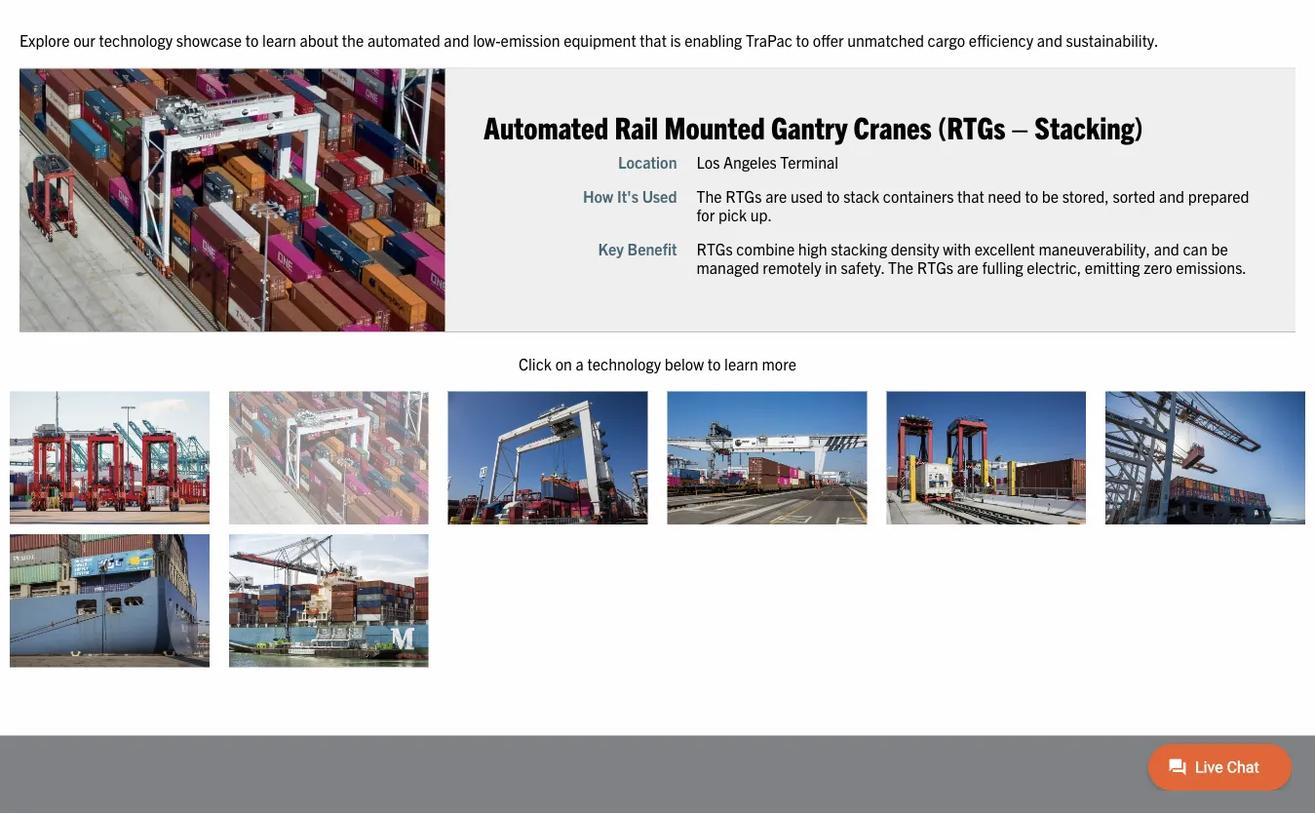 Task type: locate. For each thing, give the bounding box(es) containing it.
automated rail mounted gantry cranes (rtgs – stacking)
[[484, 107, 1144, 145]]

explore our technology showcase to learn about the automated and low-emission equipment that is enabling trapac to offer unmatched cargo efficiency and sustainability.
[[20, 30, 1159, 49]]

and left can
[[1154, 239, 1180, 258]]

managed
[[697, 258, 759, 277]]

learn left more
[[725, 353, 759, 373]]

1 horizontal spatial be
[[1212, 239, 1228, 258]]

1 vertical spatial be
[[1212, 239, 1228, 258]]

safety.
[[841, 258, 885, 277]]

it's
[[617, 186, 639, 205]]

gantry
[[771, 107, 848, 145]]

sorted
[[1113, 186, 1156, 205]]

the down los
[[697, 186, 722, 205]]

are left fulling
[[957, 258, 979, 277]]

are
[[766, 186, 787, 205], [957, 258, 979, 277]]

0 horizontal spatial that
[[640, 30, 667, 49]]

0 horizontal spatial are
[[766, 186, 787, 205]]

unmatched
[[848, 30, 924, 49]]

be left 'stored,'
[[1042, 186, 1059, 205]]

be inside rtgs combine high stacking density with excellent maneuverability, and can be managed remotely in safety. the rtgs are fulling electric, emitting zero emissions.
[[1212, 239, 1228, 258]]

1 vertical spatial that
[[958, 186, 985, 205]]

and right sorted
[[1159, 186, 1185, 205]]

cranes
[[854, 107, 932, 145]]

emission
[[501, 30, 560, 49]]

offer
[[813, 30, 844, 49]]

learn left about
[[262, 30, 296, 49]]

rtgs down angeles
[[726, 186, 762, 205]]

can
[[1183, 239, 1208, 258]]

0 vertical spatial be
[[1042, 186, 1059, 205]]

prepared
[[1188, 186, 1250, 205]]

to
[[246, 30, 259, 49], [796, 30, 810, 49], [827, 186, 840, 205], [1025, 186, 1039, 205], [708, 353, 721, 373]]

below
[[665, 353, 704, 373]]

the right safety.
[[888, 258, 914, 277]]

to left offer
[[796, 30, 810, 49]]

1 vertical spatial trapac los angeles automated stacking crane image
[[229, 391, 429, 525]]

technology right our
[[99, 30, 173, 49]]

to right showcase
[[246, 30, 259, 49]]

that
[[640, 30, 667, 49], [958, 186, 985, 205]]

technology right a in the left top of the page
[[588, 353, 661, 373]]

0 vertical spatial the
[[697, 186, 722, 205]]

1 horizontal spatial technology
[[588, 353, 661, 373]]

trapac los angeles automated stacking crane image
[[20, 69, 445, 331], [229, 391, 429, 525]]

excellent
[[975, 239, 1035, 258]]

1 vertical spatial technology
[[588, 353, 661, 373]]

the
[[697, 186, 722, 205], [888, 258, 914, 277]]

stored,
[[1063, 186, 1110, 205]]

rtgs
[[726, 186, 762, 205], [697, 239, 733, 258], [917, 258, 954, 277]]

and
[[444, 30, 469, 49], [1037, 30, 1063, 49], [1159, 186, 1185, 205], [1154, 239, 1180, 258]]

high
[[798, 239, 828, 258]]

automated
[[368, 30, 440, 49]]

used
[[642, 186, 677, 205]]

pick
[[719, 205, 747, 224]]

1 vertical spatial the
[[888, 258, 914, 277]]

1 horizontal spatial the
[[888, 258, 914, 277]]

how it's used
[[583, 186, 677, 205]]

benefit
[[628, 239, 677, 258]]

are inside the rtgs are used to stack containers that need to be stored, sorted and prepared for pick up.
[[766, 186, 787, 205]]

be
[[1042, 186, 1059, 205], [1212, 239, 1228, 258]]

1 horizontal spatial that
[[958, 186, 985, 205]]

0 horizontal spatial the
[[697, 186, 722, 205]]

footer
[[0, 736, 1315, 814]]

be for to
[[1042, 186, 1059, 205]]

terminal
[[780, 152, 839, 171]]

1 horizontal spatial are
[[957, 258, 979, 277]]

stacking
[[831, 239, 888, 258]]

emitting
[[1085, 258, 1140, 277]]

more
[[762, 353, 797, 373]]

0 horizontal spatial be
[[1042, 186, 1059, 205]]

remotely
[[763, 258, 822, 277]]

key benefit
[[598, 239, 677, 258]]

the inside rtgs combine high stacking density with excellent maneuverability, and can be managed remotely in safety. the rtgs are fulling electric, emitting zero emissions.
[[888, 258, 914, 277]]

1 vertical spatial are
[[957, 258, 979, 277]]

are inside rtgs combine high stacking density with excellent maneuverability, and can be managed remotely in safety. the rtgs are fulling electric, emitting zero emissions.
[[957, 258, 979, 277]]

mounted
[[664, 107, 765, 145]]

learn
[[262, 30, 296, 49], [725, 353, 759, 373]]

the
[[342, 30, 364, 49]]

be inside the rtgs are used to stack containers that need to be stored, sorted and prepared for pick up.
[[1042, 186, 1059, 205]]

efficiency
[[969, 30, 1034, 49]]

for
[[697, 205, 715, 224]]

click
[[519, 353, 552, 373]]

0 horizontal spatial technology
[[99, 30, 173, 49]]

to right used
[[827, 186, 840, 205]]

need
[[988, 186, 1022, 205]]

low-
[[473, 30, 501, 49]]

1 vertical spatial learn
[[725, 353, 759, 373]]

technology
[[99, 30, 173, 49], [588, 353, 661, 373]]

that left is
[[640, 30, 667, 49]]

density
[[891, 239, 940, 258]]

fulling
[[982, 258, 1024, 277]]

and right the efficiency
[[1037, 30, 1063, 49]]

trapac los angeles automated radiation scanning image
[[887, 391, 1086, 525]]

trapac los angeles automated straddle carrier image
[[10, 391, 209, 525]]

automated
[[484, 107, 609, 145]]

that left need at the top right of page
[[958, 186, 985, 205]]

cargo
[[928, 30, 966, 49]]

–
[[1012, 107, 1029, 145]]

explore
[[20, 30, 70, 49]]

0 vertical spatial learn
[[262, 30, 296, 49]]

rtgs inside the rtgs are used to stack containers that need to be stored, sorted and prepared for pick up.
[[726, 186, 762, 205]]

0 vertical spatial are
[[766, 186, 787, 205]]

are left used
[[766, 186, 787, 205]]

be right can
[[1212, 239, 1228, 258]]

los
[[697, 152, 720, 171]]

containers
[[883, 186, 954, 205]]

0 vertical spatial that
[[640, 30, 667, 49]]



Task type: describe. For each thing, give the bounding box(es) containing it.
maneuverability,
[[1039, 239, 1151, 258]]

stack
[[844, 186, 880, 205]]

los angeles terminal
[[697, 152, 839, 171]]

sustainability.
[[1066, 30, 1159, 49]]

combine
[[737, 239, 795, 258]]

the inside the rtgs are used to stack containers that need to be stored, sorted and prepared for pick up.
[[697, 186, 722, 205]]

rtgs left fulling
[[917, 258, 954, 277]]

a
[[576, 353, 584, 373]]

key
[[598, 239, 624, 258]]

automated rail mounted gantry cranes (rtgs – stacking) main content
[[0, 27, 1315, 677]]

equipment
[[564, 30, 636, 49]]

rtgs combine high stacking density with excellent maneuverability, and can be managed remotely in safety. the rtgs are fulling electric, emitting zero emissions.
[[697, 239, 1247, 277]]

be for can
[[1212, 239, 1228, 258]]

location
[[618, 152, 677, 171]]

about
[[300, 30, 339, 49]]

electric,
[[1027, 258, 1082, 277]]

angeles
[[724, 152, 777, 171]]

emissions.
[[1176, 258, 1247, 277]]

with
[[943, 239, 971, 258]]

up.
[[751, 205, 772, 224]]

stacking)
[[1035, 107, 1144, 145]]

zero
[[1144, 258, 1173, 277]]

and left low-
[[444, 30, 469, 49]]

showcase
[[176, 30, 242, 49]]

the rtgs are used to stack containers that need to be stored, sorted and prepared for pick up.
[[697, 186, 1250, 224]]

0 vertical spatial technology
[[99, 30, 173, 49]]

click on a technology below to learn more
[[519, 353, 797, 373]]

used
[[791, 186, 823, 205]]

rail
[[615, 107, 658, 145]]

rtgs down 'for'
[[697, 239, 733, 258]]

trapac
[[746, 30, 793, 49]]

and inside rtgs combine high stacking density with excellent maneuverability, and can be managed remotely in safety. the rtgs are fulling electric, emitting zero emissions.
[[1154, 239, 1180, 258]]

0 vertical spatial trapac los angeles automated stacking crane image
[[20, 69, 445, 331]]

to right below
[[708, 353, 721, 373]]

and inside the rtgs are used to stack containers that need to be stored, sorted and prepared for pick up.
[[1159, 186, 1185, 205]]

enabling
[[685, 30, 742, 49]]

(rtgs
[[938, 107, 1006, 145]]

how
[[583, 186, 614, 205]]

is
[[670, 30, 681, 49]]

on
[[555, 353, 572, 373]]

that inside the rtgs are used to stack containers that need to be stored, sorted and prepared for pick up.
[[958, 186, 985, 205]]

1 horizontal spatial learn
[[725, 353, 759, 373]]

our
[[73, 30, 95, 49]]

in
[[825, 258, 838, 277]]

to right need at the top right of page
[[1025, 186, 1039, 205]]

0 horizontal spatial learn
[[262, 30, 296, 49]]



Task type: vqa. For each thing, say whether or not it's contained in the screenshot.
Explore our technology showcase to learn about the automated and low-emission equipment that is enabling TraPac to offer unmatched cargo efficiency and sustainability.
yes



